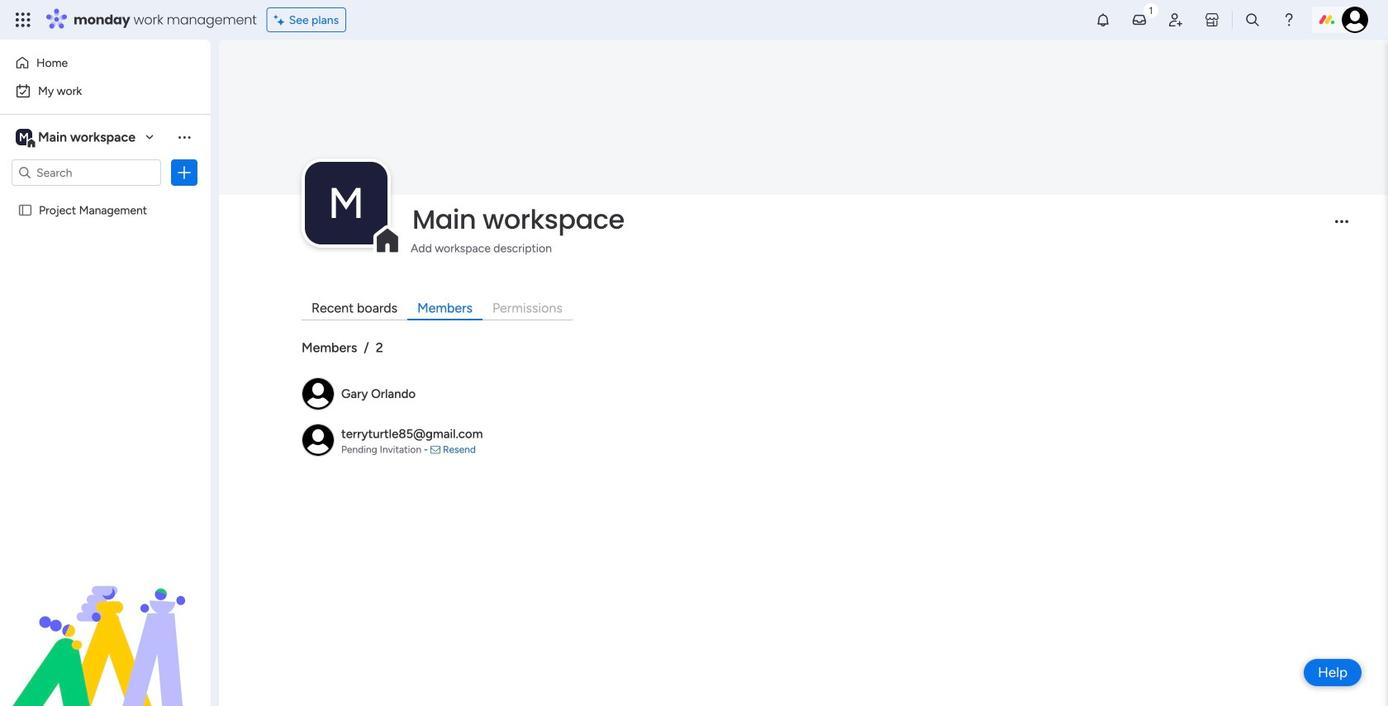 Task type: vqa. For each thing, say whether or not it's contained in the screenshot.
connecting
no



Task type: describe. For each thing, give the bounding box(es) containing it.
2 vertical spatial option
[[0, 195, 211, 199]]

Search in workspace field
[[35, 163, 138, 182]]

update feed image
[[1131, 12, 1148, 28]]

1 vertical spatial option
[[10, 78, 201, 104]]

0 vertical spatial option
[[10, 50, 201, 76]]

lottie animation image
[[0, 540, 211, 707]]

envelope o image
[[431, 445, 440, 455]]

invite members image
[[1168, 12, 1184, 28]]

workspace options image
[[176, 129, 193, 145]]

see plans image
[[274, 11, 289, 29]]

workspace selection element
[[16, 127, 138, 149]]

workspace image
[[305, 162, 388, 245]]

lottie animation element
[[0, 540, 211, 707]]

options image
[[176, 164, 193, 181]]

public board image
[[17, 202, 33, 218]]



Task type: locate. For each thing, give the bounding box(es) containing it.
None field
[[408, 203, 1321, 237]]

v2 ellipsis image
[[1336, 221, 1349, 234]]

monday marketplace image
[[1204, 12, 1221, 28]]

1 image
[[1144, 1, 1159, 19]]

option
[[10, 50, 201, 76], [10, 78, 201, 104], [0, 195, 211, 199]]

select product image
[[15, 12, 31, 28]]

help image
[[1281, 12, 1298, 28]]

workspace image
[[16, 128, 32, 146]]

list box
[[0, 193, 211, 448]]

search everything image
[[1245, 12, 1261, 28]]

notifications image
[[1095, 12, 1112, 28]]

gary orlando image
[[1342, 7, 1369, 33]]



